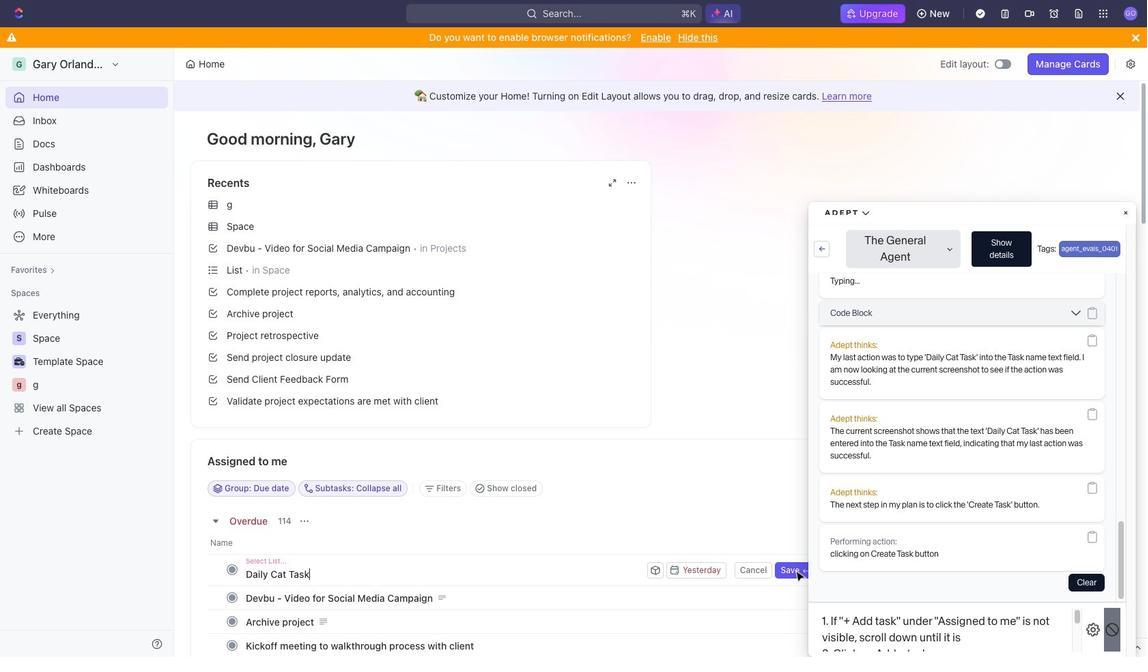 Task type: describe. For each thing, give the bounding box(es) containing it.
space, , element
[[12, 332, 26, 346]]

tree inside sidebar navigation
[[5, 305, 168, 443]]

business time image
[[14, 358, 24, 366]]

gary orlando's workspace, , element
[[12, 57, 26, 71]]

g, , element
[[12, 378, 26, 392]]

Task name or type '/' for commands text field
[[246, 563, 645, 585]]



Task type: vqa. For each thing, say whether or not it's contained in the screenshot.
Space, , ELEMENT on the left bottom of page
yes



Task type: locate. For each thing, give the bounding box(es) containing it.
tree
[[5, 305, 168, 443]]

Search tasks... text field
[[916, 479, 1052, 499]]

sidebar navigation
[[0, 48, 177, 658]]

alert
[[174, 81, 1140, 111]]



